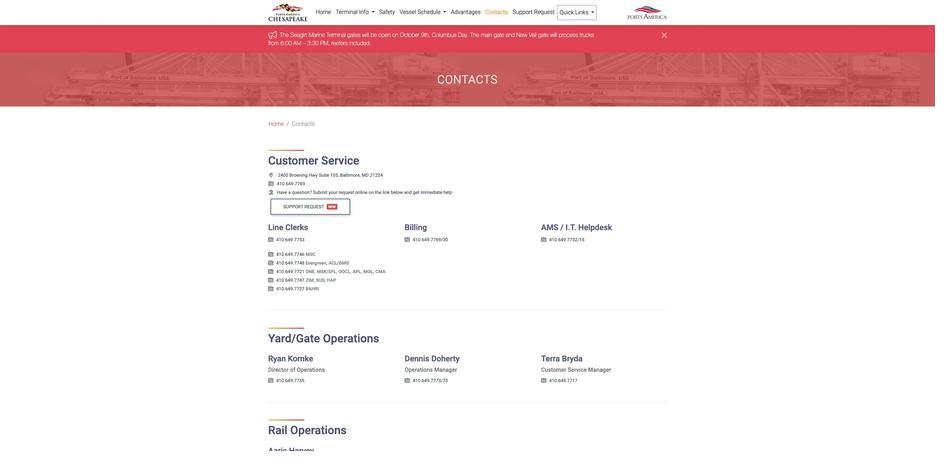 Task type: describe. For each thing, give the bounding box(es) containing it.
terminal info link
[[333, 5, 377, 19]]

billing
[[405, 223, 427, 232]]

pm,
[[320, 40, 330, 46]]

included.
[[349, 40, 371, 46]]

21224
[[370, 173, 383, 178]]

advantages
[[451, 9, 481, 15]]

links
[[575, 9, 588, 16]]

quick links
[[560, 9, 590, 16]]

below
[[391, 190, 403, 195]]

new inside the seagirt marine terminal gates will be open on october 9th, columbus day. the main gate and new vail gate will process trucks from 6:00 am – 3:30 pm, reefers included.
[[516, 32, 527, 38]]

0 horizontal spatial support request
[[283, 204, 324, 210]]

be
[[370, 32, 377, 38]]

phone office image for 410.649.7732/16
[[541, 238, 546, 243]]

support request link
[[510, 5, 557, 19]]

customer inside "terra bryda customer service manager"
[[541, 367, 566, 374]]

phone office image for 410.649.7727
[[268, 287, 273, 292]]

acl/gmg
[[329, 261, 349, 266]]

410.649.7721 one, msk/sfl, oocl, apl, mol, cma
[[276, 269, 386, 275]]

410.649.7773/70
[[413, 379, 448, 384]]

quick
[[560, 9, 574, 16]]

question?
[[292, 190, 312, 195]]

terra
[[541, 355, 560, 364]]

the seagirt marine terminal gates will be open on october 9th, columbus day. the main gate and new vail gate will process trucks from 6:00 am – 3:30 pm, reefers included. alert
[[0, 25, 935, 53]]

broening
[[289, 173, 308, 178]]

have a question? submit your request online on the link below and get immediate help
[[277, 190, 452, 195]]

410.649.7746 msc
[[276, 252, 315, 258]]

the seagirt marine terminal gates will be open on october 9th, columbus day. the main gate and new vail gate will process trucks from 6:00 am – 3:30 pm, reefers included. link
[[268, 32, 594, 46]]

0 horizontal spatial request
[[304, 204, 324, 210]]

quick links link
[[557, 5, 597, 20]]

apl,
[[353, 269, 362, 275]]

schedule
[[418, 9, 441, 15]]

1 will from the left
[[362, 32, 369, 38]]

one,
[[306, 269, 316, 275]]

the seagirt marine terminal gates will be open on october 9th, columbus day. the main gate and new vail gate will process trucks from 6:00 am – 3:30 pm, reefers included.
[[268, 32, 594, 46]]

vessel
[[400, 9, 416, 15]]

from
[[268, 40, 279, 46]]

operations inside dennis doherty operations manager
[[405, 367, 433, 374]]

terminal inside the seagirt marine terminal gates will be open on october 9th, columbus day. the main gate and new vail gate will process trucks from 6:00 am – 3:30 pm, reefers included.
[[326, 32, 346, 38]]

doherty
[[431, 355, 460, 364]]

oocl,
[[338, 269, 351, 275]]

phone office image for 410.649.7717
[[541, 380, 546, 384]]

get
[[413, 190, 419, 195]]

and inside the seagirt marine terminal gates will be open on october 9th, columbus day. the main gate and new vail gate will process trucks from 6:00 am – 3:30 pm, reefers included.
[[506, 32, 515, 38]]

request
[[339, 190, 354, 195]]

manager inside dennis doherty operations manager
[[434, 367, 457, 374]]

phone office image for 410.649.7721
[[268, 270, 273, 275]]

410.649.7753
[[276, 237, 304, 243]]

0 vertical spatial service
[[321, 154, 359, 168]]

410.649.7721
[[276, 269, 304, 275]]

0 horizontal spatial and
[[404, 190, 412, 195]]

410.649.7746
[[276, 252, 304, 258]]

3:30
[[307, 40, 318, 46]]

bullhorn image
[[268, 31, 280, 39]]

terminal info
[[336, 9, 370, 15]]

sud,
[[316, 278, 326, 283]]

phone office image for 410.649.7773/70
[[405, 380, 410, 384]]

evergreen,
[[306, 261, 327, 266]]

yard/gate
[[268, 332, 320, 346]]

410.649.7748 evergreen, acl/gmg
[[276, 261, 349, 266]]

rail
[[268, 424, 287, 438]]

close image
[[662, 31, 667, 40]]

dennis doherty operations manager
[[405, 355, 460, 374]]

safety link
[[377, 5, 397, 19]]

phone office image for 410.649.7746
[[268, 253, 273, 258]]

410.649.7755 link
[[268, 379, 304, 384]]

6:00
[[280, 40, 292, 46]]

user headset image
[[268, 191, 274, 195]]

main
[[481, 32, 492, 38]]

gates
[[347, 32, 360, 38]]

410.649.7732/16 link
[[541, 237, 585, 243]]

on inside the seagirt marine terminal gates will be open on october 9th, columbus day. the main gate and new vail gate will process trucks from 6:00 am – 3:30 pm, reefers included.
[[392, 32, 398, 38]]

9th,
[[421, 32, 430, 38]]

2400 broening hwy suite 105, baltimore, md 21224 link
[[268, 173, 383, 178]]

director
[[268, 367, 289, 374]]

helpdesk
[[578, 223, 612, 232]]

410.649.7769 link
[[268, 181, 305, 187]]

0 vertical spatial support
[[513, 9, 533, 15]]

yard/gate operations
[[268, 332, 379, 346]]

1 gate from the left
[[494, 32, 504, 38]]

suite
[[319, 173, 329, 178]]

0 vertical spatial home link
[[313, 5, 333, 19]]

your
[[329, 190, 337, 195]]

of
[[290, 367, 295, 374]]

410.649.7732/16
[[549, 237, 585, 243]]

link
[[383, 190, 390, 195]]

vail
[[529, 32, 536, 38]]

the
[[375, 190, 381, 195]]

410.649.7717 link
[[541, 379, 577, 384]]

/
[[560, 223, 564, 232]]

columbus
[[432, 32, 456, 38]]

2 gate from the left
[[538, 32, 548, 38]]

ryan kornke director of operations
[[268, 355, 325, 374]]

advantages link
[[449, 5, 483, 19]]

ams
[[541, 223, 558, 232]]

service inside "terra bryda customer service manager"
[[568, 367, 587, 374]]

md
[[362, 173, 369, 178]]

reefers
[[331, 40, 348, 46]]

410.649.7769
[[277, 181, 305, 187]]

rail operations
[[268, 424, 347, 438]]



Task type: vqa. For each thing, say whether or not it's contained in the screenshot.
PHONE OFFICE "image" within 410.649.7769/30 link
yes



Task type: locate. For each thing, give the bounding box(es) containing it.
410.649.7717
[[549, 379, 577, 384]]

seagirt
[[290, 32, 307, 38]]

1 horizontal spatial customer
[[541, 367, 566, 374]]

1 vertical spatial new
[[328, 205, 336, 209]]

and left get
[[404, 190, 412, 195]]

contacts link
[[483, 5, 510, 19]]

service down bryda
[[568, 367, 587, 374]]

vessel schedule link
[[397, 5, 449, 19]]

phone office image left 410.649.7717
[[541, 380, 546, 384]]

home
[[316, 9, 331, 15], [269, 121, 284, 128]]

1 horizontal spatial manager
[[588, 367, 611, 374]]

terminal left info
[[336, 9, 358, 15]]

0 horizontal spatial home
[[269, 121, 284, 128]]

kornke
[[288, 355, 313, 364]]

baltimore,
[[340, 173, 361, 178]]

1 vertical spatial home
[[269, 121, 284, 128]]

phone office image left 410.649.7746
[[268, 253, 273, 258]]

on right 'open'
[[392, 32, 398, 38]]

support request up vail
[[513, 9, 555, 15]]

2400
[[278, 173, 288, 178]]

request left quick
[[534, 9, 555, 15]]

phone office image inside '410.649.7769' link
[[268, 182, 274, 187]]

phone office image down billing
[[405, 238, 410, 243]]

customer up broening
[[268, 154, 318, 168]]

request
[[534, 9, 555, 15], [304, 204, 324, 210]]

phone office image up user headset image on the top left of page
[[268, 182, 274, 187]]

msk/sfl,
[[317, 269, 337, 275]]

1 manager from the left
[[434, 367, 457, 374]]

0 vertical spatial terminal
[[336, 9, 358, 15]]

phone office image inside '410.649.7732/16' link
[[541, 238, 546, 243]]

terminal inside terminal info link
[[336, 9, 358, 15]]

1 vertical spatial support request
[[283, 204, 324, 210]]

service
[[321, 154, 359, 168], [568, 367, 587, 374]]

1 horizontal spatial and
[[506, 32, 515, 38]]

–
[[303, 40, 306, 46]]

info
[[359, 9, 369, 15]]

1 horizontal spatial home link
[[313, 5, 333, 19]]

will left the "be" at the top of page
[[362, 32, 369, 38]]

410.649.7727
[[276, 287, 304, 292]]

help
[[443, 190, 452, 195]]

1 vertical spatial and
[[404, 190, 412, 195]]

1 the from the left
[[280, 32, 289, 38]]

gate
[[494, 32, 504, 38], [538, 32, 548, 38]]

1 horizontal spatial on
[[392, 32, 398, 38]]

terminal up reefers
[[326, 32, 346, 38]]

0 horizontal spatial support
[[283, 204, 303, 210]]

ryan
[[268, 355, 286, 364]]

phone office image left 410.649.7721
[[268, 270, 273, 275]]

1 horizontal spatial support request
[[513, 9, 555, 15]]

2 manager from the left
[[588, 367, 611, 374]]

1 horizontal spatial home
[[316, 9, 331, 15]]

customer service
[[268, 154, 359, 168]]

phone office image inside 410.649.7773/70 "link"
[[405, 380, 410, 384]]

new left vail
[[516, 32, 527, 38]]

0 horizontal spatial manager
[[434, 367, 457, 374]]

service up 105,
[[321, 154, 359, 168]]

have
[[277, 190, 287, 195]]

am
[[293, 40, 301, 46]]

410.649.7747 zim, sud, hap
[[276, 278, 336, 283]]

0 vertical spatial request
[[534, 9, 555, 15]]

410.649.7769/30 link
[[405, 237, 448, 243]]

0 vertical spatial on
[[392, 32, 398, 38]]

and
[[506, 32, 515, 38], [404, 190, 412, 195]]

process
[[559, 32, 578, 38]]

phone office image for 410.649.7769
[[268, 182, 274, 187]]

410.649.7769/30
[[413, 237, 448, 243]]

phone office image inside 410.649.7753 link
[[268, 238, 273, 243]]

0 horizontal spatial gate
[[494, 32, 504, 38]]

gate right vail
[[538, 32, 548, 38]]

0 vertical spatial and
[[506, 32, 515, 38]]

phone office image inside 410.649.7755 link
[[268, 380, 273, 384]]

phone office image down ams
[[541, 238, 546, 243]]

410.649.7727 bahri
[[276, 287, 319, 292]]

clerks
[[285, 223, 308, 232]]

the up 6:00
[[280, 32, 289, 38]]

0 horizontal spatial will
[[362, 32, 369, 38]]

bahri
[[306, 287, 319, 292]]

support request inside support request link
[[513, 9, 555, 15]]

phone office image left 410.649.7727
[[268, 287, 273, 292]]

phone office image
[[268, 238, 273, 243], [541, 238, 546, 243], [268, 253, 273, 258], [268, 262, 273, 266], [268, 270, 273, 275], [268, 380, 273, 384], [405, 380, 410, 384], [541, 380, 546, 384]]

day.
[[458, 32, 469, 38]]

msc
[[306, 252, 315, 258]]

immediate
[[421, 190, 442, 195]]

0 horizontal spatial customer
[[268, 154, 318, 168]]

new down the "your"
[[328, 205, 336, 209]]

line
[[268, 223, 283, 232]]

operations inside ryan kornke director of operations
[[297, 367, 325, 374]]

phone office image left 410.649.7748
[[268, 262, 273, 266]]

terra bryda customer service manager
[[541, 355, 611, 374]]

phone office image for 410.649.7748
[[268, 262, 273, 266]]

phone office image inside 410.649.7717 link
[[541, 380, 546, 384]]

1 vertical spatial request
[[304, 204, 324, 210]]

dennis
[[405, 355, 429, 364]]

the
[[280, 32, 289, 38], [470, 32, 479, 38]]

105,
[[330, 173, 339, 178]]

phone office image left 410.649.7747
[[268, 279, 273, 283]]

contacts
[[485, 9, 508, 15], [437, 73, 498, 87], [292, 121, 315, 128]]

1 horizontal spatial will
[[550, 32, 557, 38]]

1 horizontal spatial gate
[[538, 32, 548, 38]]

0 horizontal spatial home link
[[269, 120, 284, 129]]

phone office image inside 410.649.7769/30 link
[[405, 238, 410, 243]]

1 vertical spatial home link
[[269, 120, 284, 129]]

2 vertical spatial contacts
[[292, 121, 315, 128]]

customer
[[268, 154, 318, 168], [541, 367, 566, 374]]

support up vail
[[513, 9, 533, 15]]

0 vertical spatial contacts
[[485, 9, 508, 15]]

0 horizontal spatial new
[[328, 205, 336, 209]]

phone office image down line
[[268, 238, 273, 243]]

0 vertical spatial home
[[316, 9, 331, 15]]

phone office image for 410.649.7753
[[268, 238, 273, 243]]

410.649.7747
[[276, 278, 304, 283]]

410.649.7753 link
[[268, 237, 304, 243]]

0 vertical spatial customer
[[268, 154, 318, 168]]

phone office image for 410.649.7747
[[268, 279, 273, 283]]

1 vertical spatial customer
[[541, 367, 566, 374]]

1 horizontal spatial support
[[513, 9, 533, 15]]

the right day.
[[470, 32, 479, 38]]

new
[[516, 32, 527, 38], [328, 205, 336, 209]]

i.t.
[[566, 223, 576, 232]]

support request down question?
[[283, 204, 324, 210]]

zim,
[[306, 278, 315, 283]]

ams / i.t. helpdesk
[[541, 223, 612, 232]]

2 the from the left
[[470, 32, 479, 38]]

request down submit
[[304, 204, 324, 210]]

customer down terra
[[541, 367, 566, 374]]

0 vertical spatial support request
[[513, 9, 555, 15]]

submit
[[313, 190, 327, 195]]

gate right the main
[[494, 32, 504, 38]]

phone office image for 410.649.7769/30
[[405, 238, 410, 243]]

0 horizontal spatial on
[[369, 190, 374, 195]]

1 horizontal spatial new
[[516, 32, 527, 38]]

hwy
[[309, 173, 318, 178]]

on
[[392, 32, 398, 38], [369, 190, 374, 195]]

1 horizontal spatial service
[[568, 367, 587, 374]]

410.649.7748
[[276, 261, 304, 266]]

1 vertical spatial support
[[283, 204, 303, 210]]

1 horizontal spatial request
[[534, 9, 555, 15]]

will left process
[[550, 32, 557, 38]]

0 horizontal spatial the
[[280, 32, 289, 38]]

410.649.7773/70 link
[[405, 379, 448, 384]]

on left the
[[369, 190, 374, 195]]

phone office image for 410.649.7755
[[268, 380, 273, 384]]

safety
[[379, 9, 395, 15]]

phone office image down director
[[268, 380, 273, 384]]

hap
[[327, 278, 336, 283]]

phone office image
[[268, 182, 274, 187], [405, 238, 410, 243], [268, 279, 273, 283], [268, 287, 273, 292]]

october
[[400, 32, 419, 38]]

0 horizontal spatial service
[[321, 154, 359, 168]]

open
[[378, 32, 390, 38]]

trucks
[[579, 32, 594, 38]]

map marker alt image
[[268, 173, 274, 178]]

line clerks
[[268, 223, 308, 232]]

phone office image left 410.649.7773/70
[[405, 380, 410, 384]]

2 will from the left
[[550, 32, 557, 38]]

1 vertical spatial terminal
[[326, 32, 346, 38]]

0 vertical spatial new
[[516, 32, 527, 38]]

1 vertical spatial contacts
[[437, 73, 498, 87]]

a
[[288, 190, 291, 195]]

1 vertical spatial service
[[568, 367, 587, 374]]

and left vail
[[506, 32, 515, 38]]

1 horizontal spatial the
[[470, 32, 479, 38]]

410.649.7755
[[276, 379, 304, 384]]

marine
[[309, 32, 325, 38]]

1 vertical spatial on
[[369, 190, 374, 195]]

manager inside "terra bryda customer service manager"
[[588, 367, 611, 374]]

bryda
[[562, 355, 583, 364]]

cma
[[375, 269, 386, 275]]

mol,
[[363, 269, 374, 275]]

support down a
[[283, 204, 303, 210]]



